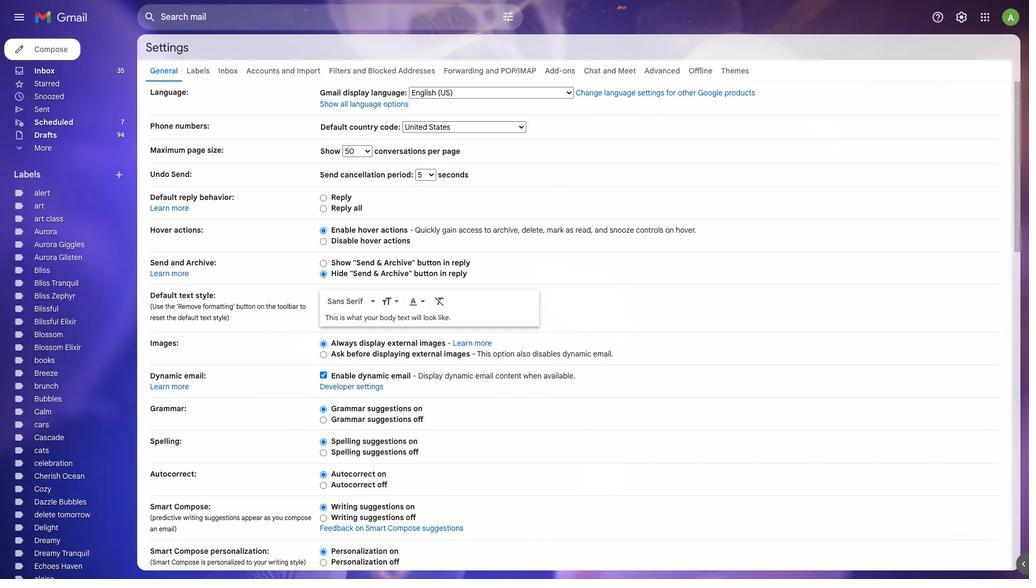 Task type: locate. For each thing, give the bounding box(es) containing it.
period:
[[387, 170, 413, 180]]

2 vertical spatial button
[[236, 302, 255, 310]]

and right filters
[[353, 66, 366, 76]]

1 spelling from the top
[[331, 436, 361, 446]]

hover up disable hover actions
[[358, 225, 379, 235]]

smart for smart compose:
[[150, 502, 172, 511]]

this left option
[[477, 349, 491, 359]]

reply
[[331, 192, 352, 202], [331, 203, 352, 213]]

enable for enable dynamic email
[[331, 371, 356, 381]]

dreamy down delight link at left bottom
[[34, 536, 60, 545]]

1 vertical spatial settings
[[357, 382, 384, 391]]

dynamic up developer settings link
[[358, 371, 389, 381]]

2 vertical spatial reply
[[449, 269, 467, 278]]

1 vertical spatial to
[[300, 302, 306, 310]]

(use
[[150, 302, 164, 310]]

reply for reply all
[[331, 203, 352, 213]]

2 autocorrect from the top
[[331, 480, 375, 489]]

suggestions for writing suggestions on
[[360, 502, 404, 511]]

0 vertical spatial as
[[566, 225, 574, 235]]

2 vertical spatial to
[[246, 558, 252, 566]]

bliss up bliss tranquil
[[34, 265, 50, 275]]

writing up feedback
[[331, 513, 358, 522]]

0 vertical spatial &
[[377, 258, 382, 268]]

advanced link
[[645, 66, 680, 76]]

smart up (predictive
[[150, 502, 172, 511]]

grammar suggestions off
[[331, 414, 424, 424]]

default inside default reply behavior: learn more
[[150, 192, 177, 202]]

images down look
[[420, 338, 446, 348]]

reply right reply all option
[[331, 203, 352, 213]]

1 vertical spatial spelling
[[331, 447, 361, 457]]

google
[[698, 88, 723, 98]]

0 vertical spatial smart
[[150, 502, 172, 511]]

None checkbox
[[320, 372, 327, 379]]

spelling for spelling suggestions on
[[331, 436, 361, 446]]

learn more link for reply
[[150, 203, 189, 213]]

enable inside enable dynamic email - display dynamic email content when available. developer settings
[[331, 371, 356, 381]]

code:
[[380, 122, 400, 132]]

to down the personalization:
[[246, 558, 252, 566]]

1 vertical spatial external
[[412, 349, 442, 359]]

change
[[576, 88, 602, 98]]

email
[[391, 371, 411, 381], [476, 371, 494, 381]]

1 horizontal spatial your
[[364, 313, 378, 322]]

1 horizontal spatial labels
[[187, 66, 210, 76]]

when
[[523, 371, 542, 381]]

0 horizontal spatial is
[[201, 558, 206, 566]]

developer
[[320, 382, 355, 391]]

labels for labels link on the left top
[[187, 66, 210, 76]]

disables
[[533, 349, 561, 359]]

1 personalization from the top
[[331, 546, 388, 556]]

off for spelling suggestions on
[[409, 447, 419, 457]]

0 vertical spatial is
[[340, 313, 345, 322]]

0 vertical spatial hover
[[358, 225, 379, 235]]

smart compose personalization: (smart compose is personalized to your writing style)
[[150, 546, 306, 566]]

show down 'default country code:'
[[321, 146, 342, 156]]

before
[[347, 349, 371, 359]]

search mail image
[[140, 8, 160, 27]]

display up before
[[359, 338, 386, 348]]

0 vertical spatial writing
[[331, 502, 358, 511]]

button inside default text style: (use the 'remove formatting' button on the toolbar to reset the default text style)
[[236, 302, 255, 310]]

0 horizontal spatial all
[[341, 99, 348, 109]]

bliss up blissful link
[[34, 291, 50, 301]]

2 inbox link from the left
[[218, 66, 238, 76]]

compose inside "button"
[[34, 44, 68, 54]]

1 vertical spatial art
[[34, 214, 44, 224]]

2 blissful from the top
[[34, 317, 59, 327]]

on inside default text style: (use the 'remove formatting' button on the toolbar to reset the default text style)
[[257, 302, 264, 310]]

2 vertical spatial default
[[150, 291, 177, 300]]

compose down gmail image
[[34, 44, 68, 54]]

2 writing from the top
[[331, 513, 358, 522]]

art
[[34, 201, 44, 211], [34, 214, 44, 224]]

send inside "send and archive: learn more"
[[150, 258, 169, 268]]

suggestions
[[367, 404, 412, 413], [367, 414, 412, 424], [363, 436, 407, 446], [363, 447, 407, 457], [360, 502, 404, 511], [360, 513, 404, 522], [205, 514, 240, 522], [422, 523, 464, 533]]

0 vertical spatial in
[[443, 258, 450, 268]]

labels for labels heading on the top left
[[14, 169, 41, 180]]

0 vertical spatial grammar
[[331, 404, 365, 413]]

- up ask before displaying external images - this option also disables dynamic email. on the bottom of page
[[448, 338, 451, 348]]

Always display external images radio
[[320, 340, 327, 348]]

2 vertical spatial aurora
[[34, 253, 57, 262]]

2 grammar from the top
[[331, 414, 365, 424]]

import
[[297, 66, 321, 76]]

actions up show "send & archive" button in reply
[[383, 236, 410, 246]]

dreamy for dreamy link in the bottom of the page
[[34, 536, 60, 545]]

1 horizontal spatial email
[[476, 371, 494, 381]]

1 vertical spatial reply
[[452, 258, 471, 268]]

learn more link
[[150, 203, 189, 213], [150, 269, 189, 278], [453, 338, 492, 348], [150, 382, 189, 391]]

also
[[517, 349, 531, 359]]

2 reply from the top
[[331, 203, 352, 213]]

1 vertical spatial all
[[354, 203, 362, 213]]

personalization
[[331, 546, 388, 556], [331, 557, 388, 567]]

art for art link in the top of the page
[[34, 201, 44, 211]]

more inside "send and archive: learn more"
[[172, 269, 189, 278]]

1 vertical spatial language
[[350, 99, 382, 109]]

0 vertical spatial bubbles
[[34, 394, 62, 404]]

1 horizontal spatial send
[[320, 170, 339, 180]]

and right chat
[[603, 66, 616, 76]]

and for import
[[282, 66, 295, 76]]

94
[[117, 131, 124, 139]]

grammar for grammar suggestions off
[[331, 414, 365, 424]]

hover right disable
[[360, 236, 382, 246]]

0 horizontal spatial dynamic
[[358, 371, 389, 381]]

spelling right "spelling suggestions on" radio
[[331, 436, 361, 446]]

bubbles
[[34, 394, 62, 404], [59, 497, 87, 507]]

writing for writing suggestions on
[[331, 502, 358, 511]]

main menu image
[[13, 11, 26, 24]]

glisten
[[59, 253, 82, 262]]

smart inside smart compose personalization: (smart compose is personalized to your writing style)
[[150, 546, 172, 556]]

labels right general
[[187, 66, 210, 76]]

on
[[666, 225, 674, 235], [257, 302, 264, 310], [413, 404, 423, 413], [409, 436, 418, 446], [377, 469, 386, 479], [406, 502, 415, 511], [355, 523, 364, 533], [389, 546, 399, 556]]

and inside "send and archive: learn more"
[[171, 258, 184, 268]]

1 vertical spatial archive"
[[381, 269, 412, 278]]

more inside default reply behavior: learn more
[[172, 203, 189, 213]]

tranquil for bliss tranquil
[[51, 278, 79, 288]]

off for writing suggestions on
[[406, 513, 416, 522]]

off down spelling suggestions on
[[409, 447, 419, 457]]

1 blissful from the top
[[34, 304, 59, 314]]

suggestions inside smart compose: (predictive writing suggestions appear as you compose an email)
[[205, 514, 240, 522]]

1 reply from the top
[[331, 192, 352, 202]]

always display external images - learn more
[[331, 338, 492, 348]]

0 vertical spatial your
[[364, 313, 378, 322]]

2 art from the top
[[34, 214, 44, 224]]

1 vertical spatial bliss
[[34, 278, 50, 288]]

all for show
[[341, 99, 348, 109]]

default up (use on the left bottom of page
[[150, 291, 177, 300]]

0 vertical spatial enable
[[331, 225, 356, 235]]

art class link
[[34, 214, 63, 224]]

default left country
[[321, 122, 347, 132]]

grammar down developer settings link
[[331, 404, 365, 413]]

1 vertical spatial labels
[[14, 169, 41, 180]]

0 vertical spatial autocorrect
[[331, 469, 375, 479]]

Personalization on radio
[[320, 548, 327, 556]]

reply for show "send & archive" button in reply
[[452, 258, 471, 268]]

breeze link
[[34, 368, 58, 378]]

grammar for grammar suggestions on
[[331, 404, 365, 413]]

-
[[410, 225, 413, 235], [448, 338, 451, 348], [472, 349, 476, 359], [413, 371, 416, 381]]

0 vertical spatial reply
[[179, 192, 198, 202]]

spelling right spelling suggestions off option at the left bottom of page
[[331, 447, 361, 457]]

writing for writing suggestions off
[[331, 513, 358, 522]]

on up spelling suggestions off
[[409, 436, 418, 446]]

formatting'
[[203, 302, 235, 310]]

& for show
[[377, 258, 382, 268]]

inbox
[[34, 66, 55, 76], [218, 66, 238, 76]]

drafts link
[[34, 130, 57, 140]]

accounts and import
[[246, 66, 321, 76]]

as
[[566, 225, 574, 235], [264, 514, 271, 522]]

1 horizontal spatial text
[[200, 314, 212, 322]]

autocorrect down autocorrect on
[[331, 480, 375, 489]]

style) inside smart compose personalization: (smart compose is personalized to your writing style)
[[290, 558, 306, 566]]

2 blossom from the top
[[34, 343, 63, 352]]

button down show "send & archive" button in reply
[[414, 269, 438, 278]]

show all language options
[[320, 99, 409, 109]]

reply inside default reply behavior: learn more
[[179, 192, 198, 202]]

2 horizontal spatial dynamic
[[563, 349, 592, 359]]

1 vertical spatial personalization
[[331, 557, 388, 567]]

Reply radio
[[320, 194, 327, 202]]

0 horizontal spatial email
[[391, 371, 411, 381]]

hover
[[150, 225, 172, 235]]

& for hide
[[374, 269, 379, 278]]

0 horizontal spatial to
[[246, 558, 252, 566]]

dreamy down dreamy link in the bottom of the page
[[34, 548, 60, 558]]

enable up disable
[[331, 225, 356, 235]]

1 dreamy from the top
[[34, 536, 60, 545]]

labels heading
[[14, 169, 114, 180]]

email:
[[184, 371, 206, 381]]

2 vertical spatial bliss
[[34, 291, 50, 301]]

"send down disable hover actions
[[353, 258, 375, 268]]

2 enable from the top
[[331, 371, 356, 381]]

default inside default text style: (use the 'remove formatting' button on the toolbar to reset the default text style)
[[150, 291, 177, 300]]

enable
[[331, 225, 356, 235], [331, 371, 356, 381]]

1 vertical spatial as
[[264, 514, 271, 522]]

labels up alert
[[14, 169, 41, 180]]

1 inbox from the left
[[34, 66, 55, 76]]

suggestions for spelling suggestions off
[[363, 447, 407, 457]]

0 vertical spatial personalization
[[331, 546, 388, 556]]

off for grammar suggestions on
[[413, 414, 424, 424]]

actions for disable
[[383, 236, 410, 246]]

0 horizontal spatial your
[[254, 558, 267, 566]]

2 bliss from the top
[[34, 278, 50, 288]]

more down archive:
[[172, 269, 189, 278]]

chat
[[584, 66, 601, 76]]

1 vertical spatial blissful
[[34, 317, 59, 327]]

calm
[[34, 407, 52, 417]]

1 vertical spatial hover
[[360, 236, 382, 246]]

0 vertical spatial blossom
[[34, 330, 63, 339]]

1 bliss from the top
[[34, 265, 50, 275]]

archive" up hide "send & archive" button in reply at left
[[384, 258, 415, 268]]

reply up reply all
[[331, 192, 352, 202]]

show for show "send & archive" button in reply
[[331, 258, 351, 268]]

your right what
[[364, 313, 378, 322]]

blissful link
[[34, 304, 59, 314]]

archive" for show
[[384, 258, 415, 268]]

images up enable dynamic email - display dynamic email content when available. developer settings
[[444, 349, 470, 359]]

1 horizontal spatial inbox
[[218, 66, 238, 76]]

cancellation
[[340, 170, 385, 180]]

spelling for spelling suggestions off
[[331, 447, 361, 457]]

aurora down "art class" link
[[34, 227, 57, 236]]

1 horizontal spatial settings
[[638, 88, 665, 98]]

2 aurora from the top
[[34, 240, 57, 249]]

1 vertical spatial images
[[444, 349, 470, 359]]

1 vertical spatial writing
[[331, 513, 358, 522]]

0 vertical spatial style)
[[213, 314, 229, 322]]

Personalization off radio
[[320, 559, 327, 567]]

page left size:
[[187, 145, 205, 155]]

on up the "feedback on smart compose suggestions" on the left
[[406, 502, 415, 511]]

text
[[179, 291, 194, 300], [398, 313, 410, 322], [200, 314, 212, 322]]

aurora for aurora link
[[34, 227, 57, 236]]

3 aurora from the top
[[34, 253, 57, 262]]

in up "remove formatting ‪(⌘\)‬" image
[[440, 269, 447, 278]]

tranquil for dreamy tranquil
[[62, 548, 89, 558]]

disable
[[331, 236, 359, 246]]

0 vertical spatial show
[[320, 99, 339, 109]]

feedback
[[320, 523, 353, 533]]

1 vertical spatial "send
[[350, 269, 372, 278]]

cherish
[[34, 471, 61, 481]]

1 horizontal spatial all
[[354, 203, 362, 213]]

writing
[[331, 502, 358, 511], [331, 513, 358, 522]]

all down cancellation
[[354, 203, 362, 213]]

send:
[[171, 169, 192, 179]]

delight
[[34, 523, 58, 532]]

0 vertical spatial language
[[604, 88, 636, 98]]

blossom down blissful elixir "link"
[[34, 330, 63, 339]]

off up the "feedback on smart compose suggestions" on the left
[[406, 513, 416, 522]]

on left toolbar at the bottom of the page
[[257, 302, 264, 310]]

Ask before displaying external images radio
[[320, 351, 327, 359]]

cherish ocean
[[34, 471, 85, 481]]

in
[[443, 258, 450, 268], [440, 269, 447, 278]]

tranquil up zephyr
[[51, 278, 79, 288]]

2 email from the left
[[476, 371, 494, 381]]

& up hide "send & archive" button in reply at left
[[377, 258, 382, 268]]

smart for smart compose personalization:
[[150, 546, 172, 556]]

35
[[117, 66, 124, 75]]

mark
[[547, 225, 564, 235]]

aurora down aurora link
[[34, 240, 57, 249]]

text up ''remove'
[[179, 291, 194, 300]]

writing down the personalization:
[[269, 558, 288, 566]]

blissful
[[34, 304, 59, 314], [34, 317, 59, 327]]

learn more link for email:
[[150, 382, 189, 391]]

dynamic
[[563, 349, 592, 359], [358, 371, 389, 381], [445, 371, 474, 381]]

gmail image
[[34, 6, 93, 28]]

cats link
[[34, 446, 49, 455]]

aurora glisten link
[[34, 253, 82, 262]]

0 vertical spatial elixir
[[60, 317, 77, 327]]

seconds
[[436, 170, 469, 180]]

and left pop/imap
[[486, 66, 499, 76]]

off up "writing suggestions on"
[[377, 480, 388, 489]]

your down the personalization:
[[254, 558, 267, 566]]

dreamy for dreamy tranquil
[[34, 548, 60, 558]]

actions:
[[174, 225, 203, 235]]

&
[[377, 258, 382, 268], [374, 269, 379, 278]]

as right mark
[[566, 225, 574, 235]]

display
[[343, 88, 369, 98], [359, 338, 386, 348]]

0 horizontal spatial writing
[[183, 514, 203, 522]]

and for blocked
[[353, 66, 366, 76]]

0 vertical spatial writing
[[183, 514, 203, 522]]

the right reset
[[167, 314, 176, 322]]

1 vertical spatial dreamy
[[34, 548, 60, 558]]

personalization off
[[331, 557, 400, 567]]

0 vertical spatial reply
[[331, 192, 352, 202]]

reply for reply
[[331, 192, 352, 202]]

0 vertical spatial tranquil
[[51, 278, 79, 288]]

the right (use on the left bottom of page
[[165, 302, 175, 310]]

1 vertical spatial bubbles
[[59, 497, 87, 507]]

to right access
[[484, 225, 491, 235]]

1 horizontal spatial writing
[[269, 558, 288, 566]]

inbox inside labels navigation
[[34, 66, 55, 76]]

chat and meet
[[584, 66, 636, 76]]

aurora up bliss link
[[34, 253, 57, 262]]

Spelling suggestions off radio
[[320, 449, 327, 457]]

style) inside default text style: (use the 'remove formatting' button on the toolbar to reset the default text style)
[[213, 314, 229, 322]]

1 vertical spatial style)
[[290, 558, 306, 566]]

elixir up blossom link
[[60, 317, 77, 327]]

is inside smart compose personalization: (smart compose is personalized to your writing style)
[[201, 558, 206, 566]]

ask before displaying external images - this option also disables dynamic email.
[[331, 349, 613, 359]]

add-ons
[[545, 66, 576, 76]]

page right per
[[442, 146, 460, 156]]

1 art from the top
[[34, 201, 44, 211]]

display up show all language options link
[[343, 88, 369, 98]]

- left display
[[413, 371, 416, 381]]

1 vertical spatial aurora
[[34, 240, 57, 249]]

"send right hide
[[350, 269, 372, 278]]

sent link
[[34, 105, 50, 114]]

developer settings link
[[320, 382, 384, 391]]

style)
[[213, 314, 229, 322], [290, 558, 306, 566]]

Writing suggestions on radio
[[320, 503, 327, 511]]

reply for hide "send & archive" button in reply
[[449, 269, 467, 278]]

blossom for blossom elixir
[[34, 343, 63, 352]]

is left personalized
[[201, 558, 206, 566]]

2 personalization from the top
[[331, 557, 388, 567]]

smart
[[150, 502, 172, 511], [366, 523, 386, 533], [150, 546, 172, 556]]

writing right writing suggestions on radio
[[331, 502, 358, 511]]

3 bliss from the top
[[34, 291, 50, 301]]

dynamic down ask before displaying external images - this option also disables dynamic email. on the bottom of page
[[445, 371, 474, 381]]

offline
[[689, 66, 713, 76]]

1 vertical spatial is
[[201, 558, 206, 566]]

dazzle bubbles
[[34, 497, 87, 507]]

language down meet
[[604, 88, 636, 98]]

access
[[459, 225, 482, 235]]

aurora
[[34, 227, 57, 236], [34, 240, 57, 249], [34, 253, 57, 262]]

settings image
[[955, 11, 968, 24]]

blossom down blossom link
[[34, 343, 63, 352]]

0 vertical spatial to
[[484, 225, 491, 235]]

1 aurora from the top
[[34, 227, 57, 236]]

1 horizontal spatial as
[[566, 225, 574, 235]]

1 vertical spatial tranquil
[[62, 548, 89, 558]]

smart inside smart compose: (predictive writing suggestions appear as you compose an email)
[[150, 502, 172, 511]]

learn more link for and
[[150, 269, 189, 278]]

numbers:
[[175, 121, 209, 131]]

archive" down show "send & archive" button in reply
[[381, 269, 412, 278]]

settings left for
[[638, 88, 665, 98]]

1 vertical spatial writing
[[269, 558, 288, 566]]

size:
[[207, 145, 224, 155]]

"send for show
[[353, 258, 375, 268]]

1 vertical spatial in
[[440, 269, 447, 278]]

actions for enable
[[381, 225, 408, 235]]

2 vertical spatial show
[[331, 258, 351, 268]]

button for show "send & archive" button in reply
[[417, 258, 441, 268]]

1 blossom from the top
[[34, 330, 63, 339]]

bubbles down "brunch"
[[34, 394, 62, 404]]

0 vertical spatial default
[[321, 122, 347, 132]]

0 vertical spatial dreamy
[[34, 536, 60, 545]]

1 vertical spatial blossom
[[34, 343, 63, 352]]

2 spelling from the top
[[331, 447, 361, 457]]

inbox link up starred
[[34, 66, 55, 76]]

archive" for hide
[[381, 269, 412, 278]]

send for send and archive: learn more
[[150, 258, 169, 268]]

art for art class
[[34, 214, 44, 224]]

writing inside smart compose personalization: (smart compose is personalized to your writing style)
[[269, 558, 288, 566]]

default country code:
[[321, 122, 402, 132]]

0 vertical spatial all
[[341, 99, 348, 109]]

writing down compose:
[[183, 514, 203, 522]]

learn up ask before displaying external images - this option also disables dynamic email. on the bottom of page
[[453, 338, 473, 348]]

7
[[121, 118, 124, 126]]

1 vertical spatial show
[[321, 146, 342, 156]]

email down displaying
[[391, 371, 411, 381]]

on down writing suggestions off
[[355, 523, 364, 533]]

Spelling suggestions on radio
[[320, 438, 327, 446]]

1 vertical spatial &
[[374, 269, 379, 278]]

0 vertical spatial aurora
[[34, 227, 57, 236]]

1 vertical spatial send
[[150, 258, 169, 268]]

tranquil
[[51, 278, 79, 288], [62, 548, 89, 558]]

delete,
[[522, 225, 545, 235]]

Search mail text field
[[161, 12, 472, 23]]

send up reply 'option'
[[320, 170, 339, 180]]

blissful down blissful link
[[34, 317, 59, 327]]

autocorrect for autocorrect on
[[331, 469, 375, 479]]

0 vertical spatial images
[[420, 338, 446, 348]]

art down art link in the top of the page
[[34, 214, 44, 224]]

to inside smart compose personalization: (smart compose is personalized to your writing style)
[[246, 558, 252, 566]]

off down grammar suggestions on
[[413, 414, 424, 424]]

1 writing from the top
[[331, 502, 358, 511]]

None search field
[[137, 4, 523, 30]]

dreamy tranquil link
[[34, 548, 89, 558]]

1 enable from the top
[[331, 225, 356, 235]]

hover for disable
[[360, 236, 382, 246]]

bliss down bliss link
[[34, 278, 50, 288]]

this down sans
[[325, 313, 338, 322]]

0 horizontal spatial send
[[150, 258, 169, 268]]

on down the "feedback on smart compose suggestions" on the left
[[389, 546, 399, 556]]

0 horizontal spatial page
[[187, 145, 205, 155]]

blossom for blossom link
[[34, 330, 63, 339]]

and left import at the left of page
[[282, 66, 295, 76]]

labels link
[[187, 66, 210, 76]]

in for show "send & archive" button in reply
[[443, 258, 450, 268]]

blossom
[[34, 330, 63, 339], [34, 343, 63, 352]]

personalization:
[[210, 546, 269, 556]]

2 dreamy from the top
[[34, 548, 60, 558]]

1 vertical spatial display
[[359, 338, 386, 348]]

suggestions for writing suggestions off
[[360, 513, 404, 522]]

email left content
[[476, 371, 494, 381]]

delete tomorrow link
[[34, 510, 90, 520]]

0 horizontal spatial labels
[[14, 169, 41, 180]]

learn inside dynamic email: learn more
[[150, 382, 170, 391]]

1 horizontal spatial this
[[477, 349, 491, 359]]

2 horizontal spatial text
[[398, 313, 410, 322]]

1 grammar from the top
[[331, 404, 365, 413]]

compose down 'email)'
[[174, 546, 209, 556]]

labels inside navigation
[[14, 169, 41, 180]]

to right toolbar at the bottom of the page
[[300, 302, 306, 310]]

as left the you at the left of page
[[264, 514, 271, 522]]

1 vertical spatial actions
[[383, 236, 410, 246]]

images
[[420, 338, 446, 348], [444, 349, 470, 359]]

autocorrect for autocorrect off
[[331, 480, 375, 489]]

more inside dynamic email: learn more
[[172, 382, 189, 391]]

0 horizontal spatial text
[[179, 291, 194, 300]]

personalization down personalization on
[[331, 557, 388, 567]]

more up 'hover actions:'
[[172, 203, 189, 213]]

labels navigation
[[0, 34, 137, 579]]

actions up disable hover actions
[[381, 225, 408, 235]]

personalization up personalization off
[[331, 546, 388, 556]]

Enable hover actions radio
[[320, 227, 327, 235]]

1 autocorrect from the top
[[331, 469, 375, 479]]

remove formatting ‪(⌘\)‬ image
[[434, 296, 445, 307]]

more down dynamic
[[172, 382, 189, 391]]

1 vertical spatial elixir
[[65, 343, 81, 352]]

learn up (use on the left bottom of page
[[150, 269, 170, 278]]

like.
[[438, 313, 451, 322]]

0 vertical spatial archive"
[[384, 258, 415, 268]]

suggestions for grammar suggestions on
[[367, 404, 412, 413]]



Task type: describe. For each thing, give the bounding box(es) containing it.
Hide "Send & Archive" button in reply radio
[[320, 270, 327, 278]]

echoes
[[34, 561, 59, 571]]

as inside smart compose: (predictive writing suggestions appear as you compose an email)
[[264, 514, 271, 522]]

bliss for bliss zephyr
[[34, 291, 50, 301]]

dazzle
[[34, 497, 57, 507]]

and for meet
[[603, 66, 616, 76]]

echoes haven link
[[34, 561, 82, 571]]

default reply behavior: learn more
[[150, 192, 234, 213]]

advanced search options image
[[498, 6, 519, 27]]

1 inbox link from the left
[[34, 66, 55, 76]]

show "send & archive" button in reply
[[331, 258, 471, 268]]

more up ask before displaying external images - this option also disables dynamic email. on the bottom of page
[[475, 338, 492, 348]]

books
[[34, 355, 55, 365]]

cozy link
[[34, 484, 51, 494]]

this is what your body text will look like.
[[325, 313, 451, 322]]

send for send cancellation period:
[[320, 170, 339, 180]]

Autocorrect on radio
[[320, 471, 327, 479]]

show for show all language options
[[320, 99, 339, 109]]

default for default country code:
[[321, 122, 347, 132]]

blissful for blissful link
[[34, 304, 59, 314]]

Disable hover actions radio
[[320, 237, 327, 245]]

to for your
[[246, 558, 252, 566]]

starred link
[[34, 79, 60, 88]]

blissful for blissful elixir
[[34, 317, 59, 327]]

more
[[34, 143, 52, 153]]

on left hover.
[[666, 225, 674, 235]]

0 horizontal spatial this
[[325, 313, 338, 322]]

elixir for blissful elixir
[[60, 317, 77, 327]]

personalization for personalization on
[[331, 546, 388, 556]]

blissful elixir
[[34, 317, 77, 327]]

filters
[[329, 66, 351, 76]]

tomorrow
[[57, 510, 90, 520]]

compose:
[[174, 502, 211, 511]]

snooze
[[610, 225, 634, 235]]

style:
[[196, 291, 216, 300]]

display for gmail
[[343, 88, 369, 98]]

compose down writing suggestions off
[[388, 523, 420, 533]]

sans serif
[[327, 297, 363, 306]]

filters and blocked addresses
[[329, 66, 435, 76]]

suggestions for spelling suggestions on
[[363, 436, 407, 446]]

off down personalization on
[[389, 557, 400, 567]]

feedback on smart compose suggestions link
[[320, 523, 464, 533]]

support image
[[932, 11, 945, 24]]

quickly
[[415, 225, 440, 235]]

on down display
[[413, 404, 423, 413]]

bliss link
[[34, 265, 50, 275]]

1 email from the left
[[391, 371, 411, 381]]

display for always
[[359, 338, 386, 348]]

class
[[46, 214, 63, 224]]

- left quickly
[[410, 225, 413, 235]]

add-
[[545, 66, 563, 76]]

- inside enable dynamic email - display dynamic email content when available. developer settings
[[413, 371, 416, 381]]

all for reply
[[354, 203, 362, 213]]

ocean
[[62, 471, 85, 481]]

Writing suggestions off radio
[[320, 514, 327, 522]]

and right read,
[[595, 225, 608, 235]]

books link
[[34, 355, 55, 365]]

aurora for aurora giggles
[[34, 240, 57, 249]]

default for default reply behavior: learn more
[[150, 192, 177, 202]]

Grammar suggestions off radio
[[320, 416, 327, 424]]

suggestions for grammar suggestions off
[[367, 414, 412, 424]]

aurora for aurora glisten
[[34, 253, 57, 262]]

bliss tranquil
[[34, 278, 79, 288]]

Reply all radio
[[320, 205, 327, 213]]

display
[[418, 371, 443, 381]]

sans
[[327, 297, 345, 306]]

bliss tranquil link
[[34, 278, 79, 288]]

bliss for bliss tranquil
[[34, 278, 50, 288]]

dynamic
[[150, 371, 182, 381]]

your inside smart compose personalization: (smart compose is personalized to your writing style)
[[254, 558, 267, 566]]

appear
[[242, 514, 262, 522]]

settings inside enable dynamic email - display dynamic email content when available. developer settings
[[357, 382, 384, 391]]

delight link
[[34, 523, 58, 532]]

1 horizontal spatial is
[[340, 313, 345, 322]]

images:
[[150, 338, 179, 348]]

hover for enable
[[358, 225, 379, 235]]

general
[[150, 66, 178, 76]]

blossom elixir link
[[34, 343, 81, 352]]

undo
[[150, 169, 169, 179]]

to for archive,
[[484, 225, 491, 235]]

2 inbox from the left
[[218, 66, 238, 76]]

1 horizontal spatial dynamic
[[445, 371, 474, 381]]

button for hide "send & archive" button in reply
[[414, 269, 438, 278]]

to inside default text style: (use the 'remove formatting' button on the toolbar to reset the default text style)
[[300, 302, 306, 310]]

blissful elixir link
[[34, 317, 77, 327]]

and for archive:
[[171, 258, 184, 268]]

themes link
[[721, 66, 749, 76]]

learn more link up ask before displaying external images - this option also disables dynamic email. on the bottom of page
[[453, 338, 492, 348]]

bliss for bliss link
[[34, 265, 50, 275]]

art class
[[34, 214, 63, 224]]

aurora glisten
[[34, 253, 82, 262]]

forwarding and pop/imap link
[[444, 66, 537, 76]]

"send for hide
[[350, 269, 372, 278]]

look
[[424, 313, 437, 322]]

- left option
[[472, 349, 476, 359]]

serif
[[346, 297, 363, 306]]

bubbles link
[[34, 394, 62, 404]]

0 horizontal spatial language
[[350, 99, 382, 109]]

forwarding and pop/imap
[[444, 66, 537, 76]]

phone numbers:
[[150, 121, 209, 131]]

hover actions:
[[150, 225, 203, 235]]

displaying
[[372, 349, 410, 359]]

breeze
[[34, 368, 58, 378]]

change language settings for other google products link
[[576, 88, 756, 98]]

in for hide "send & archive" button in reply
[[440, 269, 447, 278]]

(predictive
[[150, 514, 181, 522]]

ask
[[331, 349, 345, 359]]

cozy
[[34, 484, 51, 494]]

maximum
[[150, 145, 185, 155]]

art link
[[34, 201, 44, 211]]

cascade
[[34, 433, 64, 442]]

elixir for blossom elixir
[[65, 343, 81, 352]]

formatting options toolbar
[[323, 291, 536, 311]]

hide
[[331, 269, 348, 278]]

0 vertical spatial external
[[388, 338, 418, 348]]

1 vertical spatial smart
[[366, 523, 386, 533]]

Autocorrect off radio
[[320, 481, 327, 489]]

maximum page size:
[[150, 145, 224, 155]]

aurora link
[[34, 227, 57, 236]]

cars
[[34, 420, 49, 429]]

enable for enable hover actions
[[331, 225, 356, 235]]

calm link
[[34, 407, 52, 417]]

available.
[[544, 371, 576, 381]]

enable hover actions - quickly gain access to archive, delete, mark as read, and snooze controls on hover.
[[331, 225, 697, 235]]

spelling suggestions off
[[331, 447, 419, 457]]

dreamy link
[[34, 536, 60, 545]]

0 vertical spatial settings
[[638, 88, 665, 98]]

1 vertical spatial this
[[477, 349, 491, 359]]

snoozed link
[[34, 92, 64, 101]]

default for default text style: (use the 'remove formatting' button on the toolbar to reset the default text style)
[[150, 291, 177, 300]]

learn inside "send and archive: learn more"
[[150, 269, 170, 278]]

Grammar suggestions on radio
[[320, 405, 327, 413]]

1 horizontal spatial page
[[442, 146, 460, 156]]

body
[[380, 313, 396, 322]]

show for show
[[321, 146, 342, 156]]

the left toolbar at the bottom of the page
[[266, 302, 276, 310]]

spelling:
[[150, 436, 182, 446]]

sans serif option
[[325, 296, 369, 307]]

writing inside smart compose: (predictive writing suggestions appear as you compose an email)
[[183, 514, 203, 522]]

on down spelling suggestions off
[[377, 469, 386, 479]]

advanced
[[645, 66, 680, 76]]

accounts
[[246, 66, 280, 76]]

grammar suggestions on
[[331, 404, 423, 413]]

learn inside default reply behavior: learn more
[[150, 203, 170, 213]]

general link
[[150, 66, 178, 76]]

add-ons link
[[545, 66, 576, 76]]

scheduled
[[34, 117, 73, 127]]

writing suggestions off
[[331, 513, 416, 522]]

compose right (smart
[[172, 558, 199, 566]]

accounts and import link
[[246, 66, 321, 76]]

reply all
[[331, 203, 362, 213]]

content
[[496, 371, 522, 381]]

bliss zephyr link
[[34, 291, 76, 301]]

option
[[493, 349, 515, 359]]

personalization for personalization off
[[331, 557, 388, 567]]

Show "Send & Archive" button in reply radio
[[320, 259, 327, 267]]

and for pop/imap
[[486, 66, 499, 76]]

send cancellation period:
[[320, 170, 415, 180]]

language:
[[371, 88, 407, 98]]



Task type: vqa. For each thing, say whether or not it's contained in the screenshot.
reply related to Hide "Send & Archive" button in reply
yes



